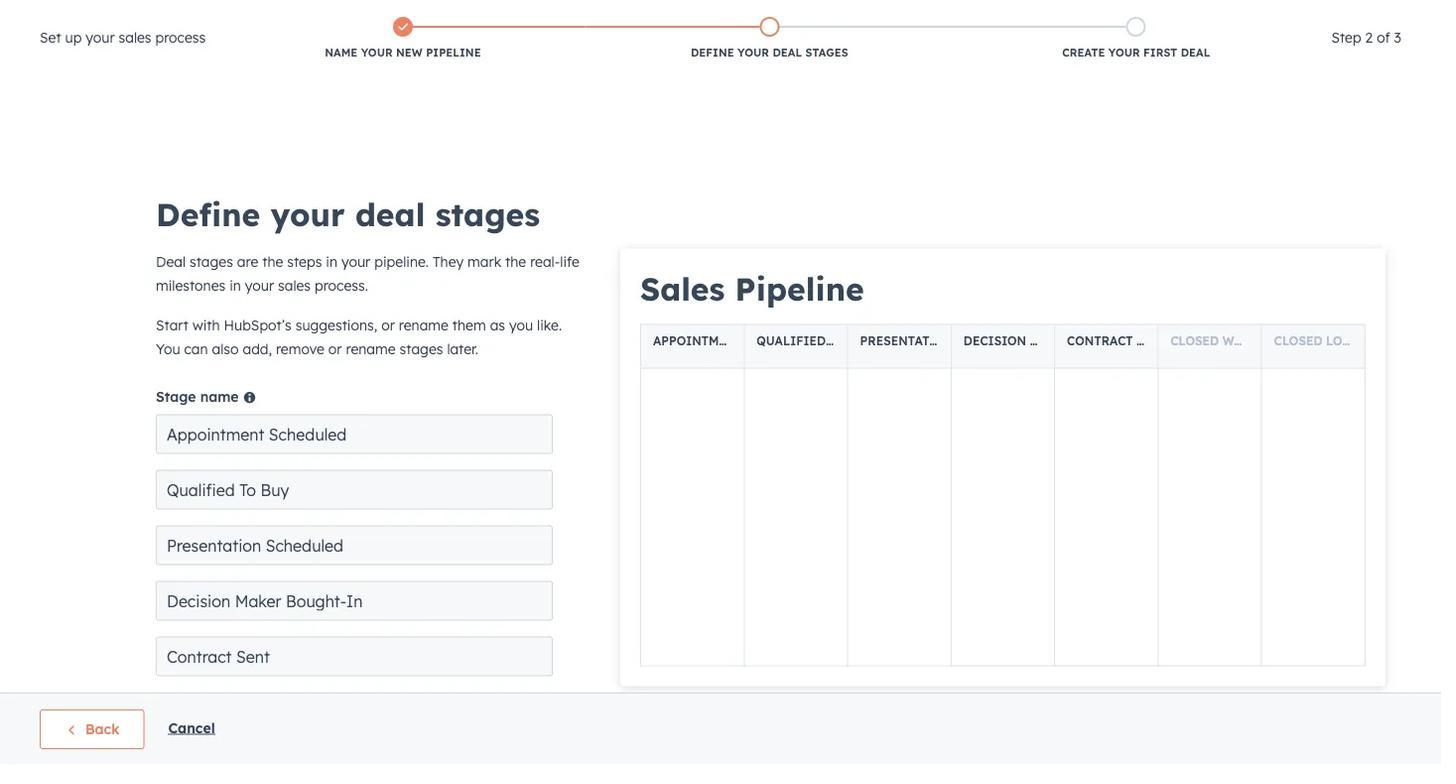 Task type: vqa. For each thing, say whether or not it's contained in the screenshot.
the Define your deal stages in the list item
yes



Task type: locate. For each thing, give the bounding box(es) containing it.
add,
[[243, 341, 272, 358]]

milestones
[[156, 277, 226, 294]]

list
[[220, 13, 1320, 65]]

1 horizontal spatial closed
[[1275, 333, 1323, 348]]

in down are
[[230, 277, 241, 294]]

0 horizontal spatial the
[[262, 253, 283, 271]]

sales
[[641, 268, 725, 308]]

1 horizontal spatial define your deal stages
[[691, 46, 849, 60]]

in
[[1133, 333, 1149, 348]]

define your deal stages inside list item
[[691, 46, 849, 60]]

closed
[[1171, 333, 1220, 348], [1275, 333, 1323, 348]]

rename
[[399, 317, 449, 334], [346, 341, 396, 358]]

name
[[200, 388, 239, 406]]

1 vertical spatial define
[[156, 195, 260, 234]]

the right are
[[262, 253, 283, 271]]

in
[[326, 253, 338, 271], [230, 277, 241, 294]]

0 horizontal spatial define your deal stages
[[156, 195, 540, 234]]

1 horizontal spatial in
[[326, 253, 338, 271]]

0 vertical spatial rename
[[399, 317, 449, 334]]

None text field
[[156, 470, 553, 510], [156, 526, 553, 566], [156, 637, 553, 677], [156, 470, 553, 510], [156, 526, 553, 566], [156, 637, 553, 677]]

0 horizontal spatial deal
[[355, 195, 425, 234]]

1 horizontal spatial define
[[691, 46, 735, 60]]

define
[[691, 46, 735, 60], [156, 195, 260, 234]]

process
[[155, 29, 206, 46]]

1 horizontal spatial scheduled
[[958, 333, 1032, 348]]

closed lost
[[1275, 333, 1358, 348]]

the left the real-
[[506, 253, 527, 271]]

0 horizontal spatial scheduled
[[747, 333, 821, 348]]

the
[[262, 253, 283, 271], [506, 253, 527, 271]]

rename down suggestions,
[[346, 341, 396, 358]]

sales down steps
[[278, 277, 311, 294]]

scheduled for presentation scheduled
[[958, 333, 1032, 348]]

in up process.
[[326, 253, 338, 271]]

2 scheduled from the left
[[958, 333, 1032, 348]]

sales left the process
[[119, 29, 152, 46]]

presentation
[[861, 333, 955, 348]]

scheduled right presentation on the top
[[958, 333, 1032, 348]]

None text field
[[156, 415, 553, 454], [156, 581, 553, 621], [156, 415, 553, 454], [156, 581, 553, 621]]

1 vertical spatial rename
[[346, 341, 396, 358]]

0 horizontal spatial menu item
[[1162, 0, 1166, 32]]

qualified
[[757, 333, 826, 348]]

remove
[[276, 341, 325, 358]]

Search HubSpot search field
[[1163, 42, 1406, 75]]

start with hubspot's suggestions, or rename them as you like. you can also add, remove or rename stages later.
[[156, 317, 562, 358]]

cancel link
[[168, 720, 215, 737]]

1 vertical spatial in
[[230, 277, 241, 294]]

your
[[86, 29, 115, 46], [361, 46, 393, 60], [738, 46, 770, 60], [1109, 46, 1141, 60], [271, 195, 345, 234], [342, 253, 371, 271], [245, 277, 274, 294]]

rename left 'them' at the top of the page
[[399, 317, 449, 334]]

1 vertical spatial sales
[[278, 277, 311, 294]]

sales
[[119, 29, 152, 46], [278, 277, 311, 294]]

pipeline
[[426, 46, 481, 60]]

deal inside list item
[[1181, 46, 1211, 60]]

scheduled left to
[[747, 333, 821, 348]]

deal stages are the steps in your pipeline. they mark the real-life milestones in your sales process.
[[156, 253, 580, 294]]

deal
[[156, 253, 186, 271]]

0 horizontal spatial rename
[[346, 341, 396, 358]]

0 vertical spatial sales
[[119, 29, 152, 46]]

1 horizontal spatial sales
[[278, 277, 311, 294]]

1 horizontal spatial or
[[381, 317, 395, 334]]

like.
[[537, 317, 562, 334]]

stages inside the "deal stages are the steps in your pipeline. they mark the real-life milestones in your sales process."
[[190, 253, 233, 271]]

1 horizontal spatial deal
[[773, 46, 803, 60]]

closed left lost
[[1275, 333, 1323, 348]]

stages
[[806, 46, 849, 60], [436, 195, 540, 234], [190, 253, 233, 271], [400, 341, 443, 358]]

1 vertical spatial define your deal stages
[[156, 195, 540, 234]]

are
[[237, 253, 258, 271]]

deal inside list item
[[773, 46, 803, 60]]

or
[[381, 317, 395, 334], [329, 341, 342, 358]]

or right suggestions,
[[381, 317, 395, 334]]

start
[[156, 317, 189, 334]]

or down suggestions,
[[329, 341, 342, 358]]

you
[[509, 317, 533, 334]]

real-
[[530, 253, 560, 271]]

0 horizontal spatial sales
[[119, 29, 152, 46]]

won
[[1223, 333, 1254, 348]]

1 horizontal spatial menu item
[[1316, 0, 1418, 32]]

1 vertical spatial or
[[329, 341, 342, 358]]

appointment scheduled
[[653, 333, 821, 348]]

step
[[1332, 29, 1362, 46]]

stages inside list item
[[806, 46, 849, 60]]

you
[[156, 341, 180, 358]]

suggestions,
[[296, 317, 378, 334]]

0 vertical spatial define
[[691, 46, 735, 60]]

1 scheduled from the left
[[747, 333, 821, 348]]

with
[[193, 317, 220, 334]]

contract
[[1068, 333, 1134, 348]]

new
[[396, 46, 423, 60]]

define your deal stages list item
[[587, 13, 953, 65]]

hubspot's
[[224, 317, 292, 334]]

2 horizontal spatial deal
[[1181, 46, 1211, 60]]

steps
[[287, 253, 322, 271]]

1 horizontal spatial the
[[506, 253, 527, 271]]

closed right sent
[[1171, 333, 1220, 348]]

them
[[453, 317, 486, 334]]

define your deal stages
[[691, 46, 849, 60], [156, 195, 540, 234]]

name
[[325, 46, 358, 60]]

scheduled
[[747, 333, 821, 348], [958, 333, 1032, 348]]

0 vertical spatial define your deal stages
[[691, 46, 849, 60]]

stage name
[[156, 388, 239, 406]]

qualified to buy
[[757, 333, 875, 348]]

deal
[[773, 46, 803, 60], [1181, 46, 1211, 60], [355, 195, 425, 234]]

set up your sales process
[[40, 29, 206, 46]]

buy
[[850, 333, 875, 348]]

0 horizontal spatial closed
[[1171, 333, 1220, 348]]

decision maker bought-in
[[964, 333, 1149, 348]]

first
[[1144, 46, 1178, 60]]

menu item
[[1162, 0, 1166, 32], [1316, 0, 1418, 32]]

sent
[[1137, 333, 1169, 348]]

pipeline.
[[375, 253, 429, 271]]



Task type: describe. For each thing, give the bounding box(es) containing it.
sales pipeline
[[641, 268, 865, 308]]

maker
[[1031, 333, 1074, 348]]

mark
[[468, 253, 502, 271]]

upgrade image
[[1070, 9, 1088, 27]]

step 2 of 3
[[1332, 29, 1402, 46]]

name your new pipeline
[[325, 46, 481, 60]]

bought-
[[1077, 333, 1133, 348]]

pipeline
[[735, 268, 865, 308]]

cancel
[[168, 720, 215, 737]]

1 horizontal spatial rename
[[399, 317, 449, 334]]

decision
[[964, 333, 1027, 348]]

list containing name your new pipeline
[[220, 13, 1320, 65]]

presentation scheduled
[[861, 333, 1032, 348]]

up
[[65, 29, 82, 46]]

0 horizontal spatial define
[[156, 195, 260, 234]]

2
[[1366, 29, 1374, 46]]

1 closed from the left
[[1171, 333, 1220, 348]]

can
[[184, 341, 208, 358]]

0 horizontal spatial in
[[230, 277, 241, 294]]

appointment
[[653, 333, 744, 348]]

of
[[1378, 29, 1391, 46]]

upgrade menu
[[1057, 0, 1418, 32]]

0 vertical spatial in
[[326, 253, 338, 271]]

sales inside the "deal stages are the steps in your pipeline. they mark the real-life milestones in your sales process."
[[278, 277, 311, 294]]

stage
[[156, 388, 196, 406]]

3
[[1395, 29, 1402, 46]]

later.
[[447, 341, 479, 358]]

lost
[[1327, 333, 1358, 348]]

name your new pipeline completed list item
[[220, 13, 587, 65]]

2 the from the left
[[506, 253, 527, 271]]

process.
[[315, 277, 368, 294]]

stage name element
[[156, 415, 589, 677]]

they
[[433, 253, 464, 271]]

to
[[830, 333, 846, 348]]

also
[[212, 341, 239, 358]]

scheduled for appointment scheduled
[[747, 333, 821, 348]]

back button
[[40, 710, 144, 750]]

your inside list item
[[738, 46, 770, 60]]

create your first deal list item
[[953, 13, 1320, 65]]

0 horizontal spatial or
[[329, 341, 342, 358]]

1 the from the left
[[262, 253, 283, 271]]

contract sent closed won
[[1068, 333, 1254, 348]]

define inside define your deal stages list item
[[691, 46, 735, 60]]

create
[[1063, 46, 1106, 60]]

as
[[490, 317, 506, 334]]

2 closed from the left
[[1275, 333, 1323, 348]]

stages inside start with hubspot's suggestions, or rename them as you like. you can also add, remove or rename stages later.
[[400, 341, 443, 358]]

back
[[85, 721, 120, 738]]

create your first deal
[[1063, 46, 1211, 60]]

upgrade
[[1092, 9, 1148, 26]]

1 menu item from the left
[[1162, 0, 1166, 32]]

life
[[560, 253, 580, 271]]

set
[[40, 29, 61, 46]]

2 menu item from the left
[[1316, 0, 1418, 32]]

0 vertical spatial or
[[381, 317, 395, 334]]



